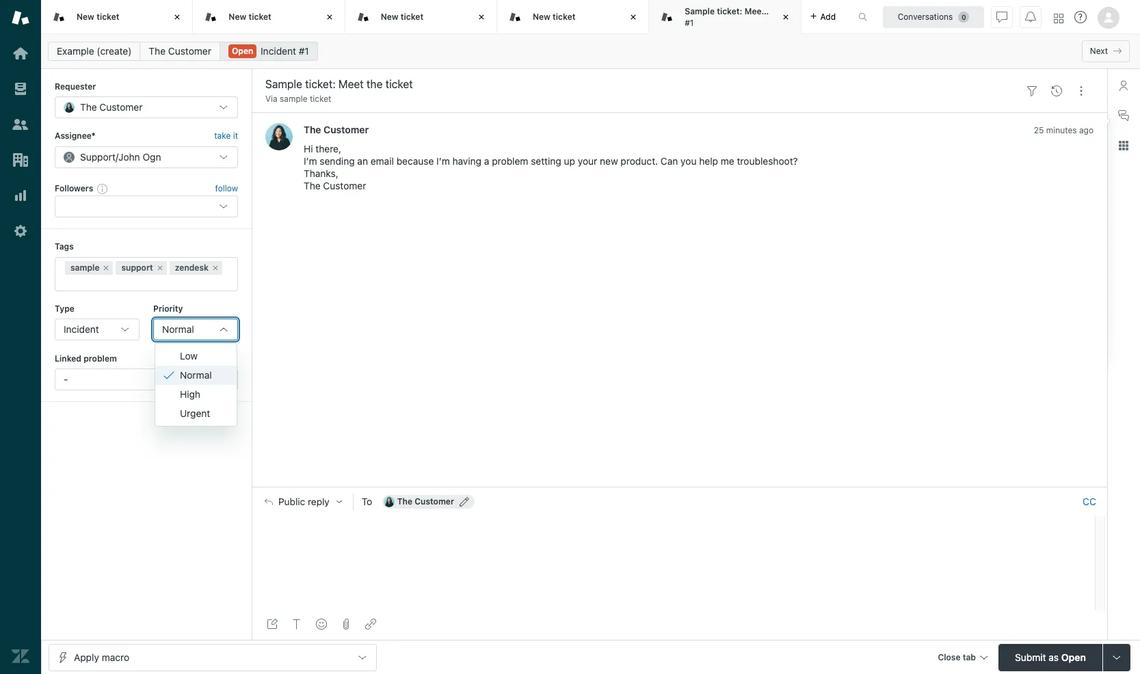Task type: vqa. For each thing, say whether or not it's contained in the screenshot.
"Normal" popup button
yes



Task type: describe. For each thing, give the bounding box(es) containing it.
4 new ticket tab from the left
[[497, 0, 649, 34]]

1 i'm from the left
[[304, 156, 317, 167]]

support
[[121, 262, 153, 273]]

add
[[821, 11, 836, 22]]

add attachment image
[[341, 619, 352, 630]]

sample ticket: meet the ticket #1
[[685, 6, 805, 28]]

cc button
[[1083, 496, 1096, 508]]

format text image
[[291, 619, 302, 630]]

there,
[[316, 143, 341, 155]]

example (create) button
[[48, 42, 141, 61]]

example
[[57, 45, 94, 57]]

normal button
[[153, 319, 238, 341]]

add link (cmd k) image
[[365, 619, 376, 630]]

apps image
[[1118, 140, 1129, 151]]

secondary element
[[41, 38, 1140, 65]]

hi
[[304, 143, 313, 155]]

hide composer image
[[674, 482, 685, 493]]

insert emojis image
[[316, 619, 327, 630]]

close tab
[[938, 652, 976, 662]]

meet
[[745, 6, 765, 16]]

to
[[362, 496, 372, 508]]

1 new ticket from the left
[[77, 11, 119, 22]]

conversations
[[898, 11, 953, 22]]

zendesk support image
[[12, 9, 29, 27]]

submit as open
[[1015, 652, 1086, 663]]

add button
[[801, 0, 844, 34]]

zendesk
[[175, 262, 209, 273]]

requester
[[55, 81, 96, 92]]

example (create)
[[57, 45, 132, 57]]

customer inside hi there, i'm sending an email because i'm having a problem setting up your new product. can you help me troubleshoot? thanks, the customer
[[323, 180, 366, 192]]

organizations image
[[12, 151, 29, 169]]

draft mode image
[[267, 619, 278, 630]]

product.
[[621, 156, 658, 167]]

take it button
[[214, 130, 238, 143]]

incident button
[[55, 319, 140, 341]]

ticket actions image
[[1076, 85, 1087, 96]]

submit
[[1015, 652, 1046, 663]]

customer inside requester element
[[99, 102, 143, 113]]

zendesk image
[[12, 648, 29, 666]]

take
[[214, 131, 231, 141]]

normal option
[[155, 366, 236, 385]]

public
[[278, 497, 305, 508]]

new
[[600, 156, 618, 167]]

#1 inside sample ticket: meet the ticket #1
[[685, 17, 694, 28]]

main element
[[0, 0, 41, 674]]

2 i'm from the left
[[436, 156, 450, 167]]

close tab button
[[932, 644, 993, 673]]

cc
[[1083, 496, 1096, 508]]

next
[[1090, 46, 1108, 56]]

customer@example.com image
[[384, 497, 395, 508]]

-
[[64, 374, 68, 385]]

remove image
[[156, 264, 164, 272]]

thanks,
[[304, 168, 338, 179]]

incident for incident #1
[[261, 45, 296, 57]]

john
[[118, 151, 140, 163]]

hi there, i'm sending an email because i'm having a problem setting up your new product. can you help me troubleshoot? thanks, the customer
[[304, 143, 798, 192]]

priority list box
[[155, 343, 237, 427]]

because
[[397, 156, 434, 167]]

open inside the secondary element
[[232, 46, 253, 56]]

low
[[180, 350, 198, 362]]

via
[[265, 94, 277, 104]]

next button
[[1082, 40, 1130, 62]]

normal inside popup button
[[162, 324, 194, 335]]

customer context image
[[1118, 80, 1129, 91]]

1 close image from the left
[[323, 10, 336, 24]]

3 new ticket tab from the left
[[345, 0, 497, 34]]

a
[[484, 156, 489, 167]]

1 horizontal spatial open
[[1062, 652, 1086, 663]]

get help image
[[1075, 11, 1087, 23]]

tab
[[963, 652, 976, 662]]

customers image
[[12, 116, 29, 133]]

2 new from the left
[[229, 11, 246, 22]]

3 new from the left
[[381, 11, 398, 22]]

1 horizontal spatial the customer link
[[304, 124, 369, 136]]

1 close image from the left
[[171, 10, 184, 24]]

low option
[[155, 346, 236, 366]]

notifications image
[[1025, 11, 1036, 22]]

4 new ticket from the left
[[533, 11, 576, 22]]

type
[[55, 303, 74, 314]]

sample
[[685, 6, 715, 16]]

ticket inside sample ticket: meet the ticket #1
[[782, 6, 805, 16]]

public reply button
[[252, 488, 353, 517]]

25
[[1034, 125, 1044, 136]]

your
[[578, 156, 597, 167]]

/
[[116, 151, 118, 163]]

1 new from the left
[[77, 11, 94, 22]]



Task type: locate. For each thing, give the bounding box(es) containing it.
the customer right customer@example.com image
[[397, 497, 454, 507]]

0 vertical spatial #1
[[685, 17, 694, 28]]

the customer link inside the secondary element
[[140, 42, 220, 61]]

admin image
[[12, 222, 29, 240]]

(create)
[[97, 45, 132, 57]]

25 minutes ago
[[1034, 125, 1094, 136]]

#1 inside the secondary element
[[299, 45, 309, 57]]

can
[[661, 156, 678, 167]]

#1 down sample
[[685, 17, 694, 28]]

me
[[721, 156, 734, 167]]

#1 up 'via sample ticket'
[[299, 45, 309, 57]]

as
[[1049, 652, 1059, 663]]

remove image for zendesk
[[211, 264, 220, 272]]

sample right via on the top of page
[[280, 94, 308, 104]]

open left incident #1
[[232, 46, 253, 56]]

followers
[[55, 183, 93, 193]]

2 close image from the left
[[627, 10, 640, 24]]

email
[[371, 156, 394, 167]]

the inside requester element
[[80, 102, 97, 113]]

the right customer@example.com image
[[397, 497, 413, 507]]

0 horizontal spatial incident
[[64, 324, 99, 335]]

ticket
[[782, 6, 805, 16], [97, 11, 119, 22], [249, 11, 271, 22], [401, 11, 424, 22], [553, 11, 576, 22], [310, 94, 331, 104]]

the customer link up there,
[[304, 124, 369, 136]]

i'm left the having
[[436, 156, 450, 167]]

1 vertical spatial the customer link
[[304, 124, 369, 136]]

#1
[[685, 17, 694, 28], [299, 45, 309, 57]]

close image
[[323, 10, 336, 24], [475, 10, 488, 24], [779, 10, 792, 24]]

0 vertical spatial problem
[[492, 156, 528, 167]]

edit user image
[[460, 497, 469, 507]]

the customer up there,
[[304, 124, 369, 136]]

incident up via on the top of page
[[261, 45, 296, 57]]

new
[[77, 11, 94, 22], [229, 11, 246, 22], [381, 11, 398, 22], [533, 11, 551, 22]]

reporting image
[[12, 187, 29, 205]]

1 horizontal spatial i'm
[[436, 156, 450, 167]]

1 new ticket tab from the left
[[41, 0, 193, 34]]

it
[[233, 131, 238, 141]]

get started image
[[12, 44, 29, 62]]

the customer link up requester element
[[140, 42, 220, 61]]

4 new from the left
[[533, 11, 551, 22]]

help
[[699, 156, 718, 167]]

ticket:
[[717, 6, 742, 16]]

displays possible ticket submission types image
[[1112, 652, 1122, 663]]

up
[[564, 156, 575, 167]]

0 horizontal spatial the customer link
[[140, 42, 220, 61]]

reply
[[308, 497, 330, 508]]

0 vertical spatial sample
[[280, 94, 308, 104]]

0 horizontal spatial close image
[[171, 10, 184, 24]]

via sample ticket
[[265, 94, 331, 104]]

problem right "a"
[[492, 156, 528, 167]]

1 vertical spatial problem
[[84, 354, 117, 364]]

0 horizontal spatial #1
[[299, 45, 309, 57]]

0 horizontal spatial remove image
[[102, 264, 110, 272]]

incident inside the secondary element
[[261, 45, 296, 57]]

priority
[[153, 303, 183, 314]]

public reply
[[278, 497, 330, 508]]

support / john ogn
[[80, 151, 161, 163]]

remove image left support
[[102, 264, 110, 272]]

sample down tags
[[70, 262, 100, 273]]

1 horizontal spatial close image
[[627, 10, 640, 24]]

assignee*
[[55, 131, 95, 141]]

0 vertical spatial open
[[232, 46, 253, 56]]

0 horizontal spatial close image
[[323, 10, 336, 24]]

1 horizontal spatial sample
[[280, 94, 308, 104]]

having
[[453, 156, 482, 167]]

sending
[[320, 156, 355, 167]]

apply macro
[[74, 652, 129, 663]]

incident down type
[[64, 324, 99, 335]]

normal down priority
[[162, 324, 194, 335]]

3 new ticket from the left
[[381, 11, 424, 22]]

close image
[[171, 10, 184, 24], [627, 10, 640, 24]]

avatar image
[[265, 123, 293, 151]]

tabs tab list
[[41, 0, 844, 34]]

0 vertical spatial normal
[[162, 324, 194, 335]]

the customer right (create)
[[149, 45, 211, 57]]

ogn
[[143, 151, 161, 163]]

the
[[767, 6, 780, 16]]

button displays agent's chat status as invisible. image
[[997, 11, 1008, 22]]

follow button
[[215, 183, 238, 195]]

1 vertical spatial #1
[[299, 45, 309, 57]]

urgent option
[[155, 404, 236, 423]]

2 close image from the left
[[475, 10, 488, 24]]

conversations button
[[883, 6, 984, 28]]

tab
[[649, 0, 805, 34]]

1 horizontal spatial close image
[[475, 10, 488, 24]]

1 vertical spatial sample
[[70, 262, 100, 273]]

problem
[[492, 156, 528, 167], [84, 354, 117, 364]]

incident inside popup button
[[64, 324, 99, 335]]

you
[[681, 156, 697, 167]]

normal inside option
[[180, 369, 212, 381]]

problem inside hi there, i'm sending an email because i'm having a problem setting up your new product. can you help me troubleshoot? thanks, the customer
[[492, 156, 528, 167]]

remove image
[[102, 264, 110, 272], [211, 264, 220, 272]]

1 remove image from the left
[[102, 264, 110, 272]]

views image
[[12, 80, 29, 98]]

apply
[[74, 652, 99, 663]]

zendesk products image
[[1054, 13, 1064, 23]]

incident #1
[[261, 45, 309, 57]]

remove image for sample
[[102, 264, 110, 272]]

minutes
[[1046, 125, 1077, 136]]

the down requester
[[80, 102, 97, 113]]

0 vertical spatial incident
[[261, 45, 296, 57]]

the right (create)
[[149, 45, 166, 57]]

the customer link
[[140, 42, 220, 61], [304, 124, 369, 136]]

i'm down hi
[[304, 156, 317, 167]]

sample
[[280, 94, 308, 104], [70, 262, 100, 273]]

2 horizontal spatial close image
[[779, 10, 792, 24]]

2 new ticket from the left
[[229, 11, 271, 22]]

the up hi
[[304, 124, 321, 136]]

take it
[[214, 131, 238, 141]]

incident for incident
[[64, 324, 99, 335]]

0 horizontal spatial problem
[[84, 354, 117, 364]]

1 horizontal spatial #1
[[685, 17, 694, 28]]

1 horizontal spatial problem
[[492, 156, 528, 167]]

the
[[149, 45, 166, 57], [80, 102, 97, 113], [304, 124, 321, 136], [304, 180, 321, 192], [397, 497, 413, 507]]

high option
[[155, 385, 236, 404]]

25 minutes ago text field
[[1034, 125, 1094, 136]]

customer inside the secondary element
[[168, 45, 211, 57]]

incident
[[261, 45, 296, 57], [64, 324, 99, 335]]

requester element
[[55, 97, 238, 119]]

the customer down requester
[[80, 102, 143, 113]]

0 horizontal spatial i'm
[[304, 156, 317, 167]]

assignee* element
[[55, 146, 238, 168]]

1 vertical spatial incident
[[64, 324, 99, 335]]

the down thanks,
[[304, 180, 321, 192]]

events image
[[1051, 85, 1062, 96]]

the inside hi there, i'm sending an email because i'm having a problem setting up your new product. can you help me troubleshoot? thanks, the customer
[[304, 180, 321, 192]]

2 remove image from the left
[[211, 264, 220, 272]]

0 vertical spatial the customer link
[[140, 42, 220, 61]]

linked problem
[[55, 354, 117, 364]]

follow
[[215, 183, 238, 194]]

open
[[232, 46, 253, 56], [1062, 652, 1086, 663]]

customer
[[168, 45, 211, 57], [99, 102, 143, 113], [324, 124, 369, 136], [323, 180, 366, 192], [415, 497, 454, 507]]

open right as
[[1062, 652, 1086, 663]]

0 horizontal spatial sample
[[70, 262, 100, 273]]

1 vertical spatial normal
[[180, 369, 212, 381]]

1 vertical spatial open
[[1062, 652, 1086, 663]]

1 horizontal spatial remove image
[[211, 264, 220, 272]]

new ticket
[[77, 11, 119, 22], [229, 11, 271, 22], [381, 11, 424, 22], [533, 11, 576, 22]]

normal
[[162, 324, 194, 335], [180, 369, 212, 381]]

problem down incident popup button
[[84, 354, 117, 364]]

the customer inside requester element
[[80, 102, 143, 113]]

the customer
[[149, 45, 211, 57], [80, 102, 143, 113], [304, 124, 369, 136], [397, 497, 454, 507]]

close
[[938, 652, 961, 662]]

tags
[[55, 242, 74, 252]]

info on adding followers image
[[97, 183, 108, 194]]

support
[[80, 151, 116, 163]]

i'm
[[304, 156, 317, 167], [436, 156, 450, 167]]

macro
[[102, 652, 129, 663]]

3 close image from the left
[[779, 10, 792, 24]]

tab containing sample ticket: meet the ticket
[[649, 0, 805, 34]]

setting
[[531, 156, 561, 167]]

an
[[357, 156, 368, 167]]

0 horizontal spatial open
[[232, 46, 253, 56]]

remove image right zendesk at the top left of the page
[[211, 264, 220, 272]]

the customer inside the secondary element
[[149, 45, 211, 57]]

high
[[180, 388, 200, 400]]

1 horizontal spatial incident
[[261, 45, 296, 57]]

filter image
[[1027, 85, 1038, 96]]

linked
[[55, 354, 81, 364]]

new ticket tab
[[41, 0, 193, 34], [193, 0, 345, 34], [345, 0, 497, 34], [497, 0, 649, 34]]

troubleshoot?
[[737, 156, 798, 167]]

normal down low option
[[180, 369, 212, 381]]

followers element
[[55, 196, 238, 218]]

2 new ticket tab from the left
[[193, 0, 345, 34]]

ago
[[1079, 125, 1094, 136]]

Subject field
[[263, 76, 1017, 92]]

urgent
[[180, 407, 210, 419]]



